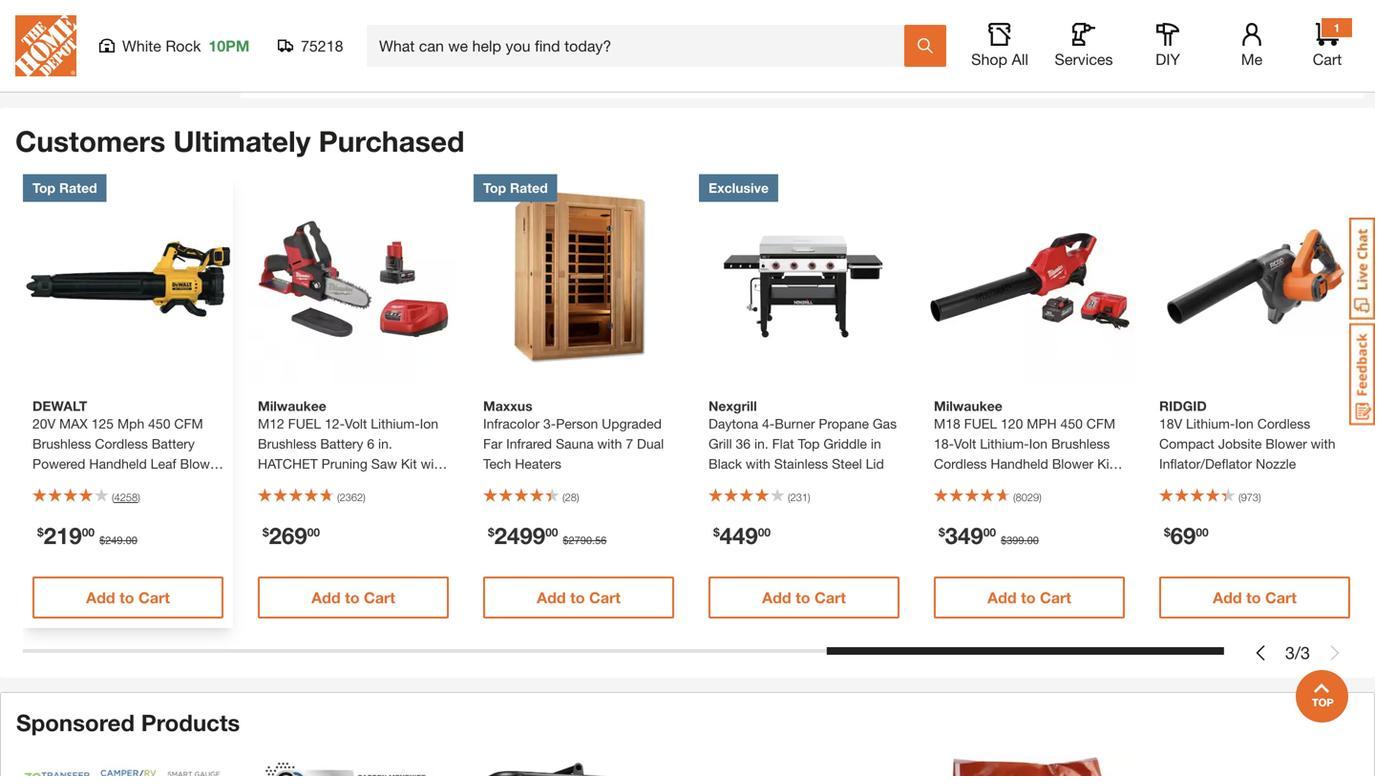Task type: describe. For each thing, give the bounding box(es) containing it.
6 add to cart button from the left
[[1160, 577, 1351, 619]]

brushless inside milwaukee m18 fuel 120 mph 450 cfm 18-volt lithium-ion brushless cordless handheld blower kit with 8.0 ah battery, rapid charger
[[1052, 436, 1110, 452]]

shop all button
[[970, 23, 1031, 69]]

services button
[[1054, 23, 1115, 69]]

( 973 )
[[1239, 491, 1262, 504]]

brushless for 269
[[258, 436, 317, 452]]

in. inside milwaukee m12 fuel 12-volt lithium-ion brushless battery 6 in. hatchet pruning saw kit with 4.0 ah battery and charger
[[378, 436, 392, 452]]

rapid
[[1054, 476, 1090, 492]]

$ for 69
[[1164, 526, 1171, 539]]

dewalt 20v max 125 mph 450 cfm brushless cordless battery powered handheld leaf blower with (1) 5ah battery & charger
[[32, 398, 222, 492]]

( 28 )
[[563, 491, 579, 504]]

7
[[626, 436, 633, 452]]

maxxus infracolor 3-person upgraded far infrared sauna with 7 dual tech heaters
[[483, 398, 664, 472]]

15,000-watt dual fuel portable generator with remote start and transfer switch outlet for home backup image
[[469, 756, 680, 777]]

12-
[[325, 416, 345, 432]]

ah inside milwaukee m18 fuel 120 mph 450 cfm 18-volt lithium-ion brushless cordless handheld blower kit with 8.0 ah battery, rapid charger
[[985, 476, 1001, 492]]

all
[[1012, 50, 1029, 68]]

cordless inside ridgid 18v lithium-ion cordless compact jobsite blower with inflator/deflator nozzle
[[1258, 416, 1311, 432]]

6
[[367, 436, 375, 452]]

00 for 2499
[[545, 526, 558, 539]]

services
[[1055, 50, 1113, 68]]

milwaukee m12 fuel 12-volt lithium-ion brushless battery 6 in. hatchet pruning saw kit with 4.0 ah battery and charger
[[258, 398, 446, 492]]

2 to from the left
[[345, 589, 360, 607]]

flat
[[772, 436, 794, 452]]

2 add to cart from the left
[[312, 589, 395, 607]]

1 to from the left
[[119, 589, 134, 607]]

white
[[122, 37, 161, 55]]

( for handheld
[[112, 491, 114, 504]]

973
[[1241, 491, 1259, 504]]

00 for 69
[[1196, 526, 1209, 539]]

heaters
[[515, 456, 562, 472]]

cordless inside dewalt 20v max 125 mph 450 cfm brushless cordless battery powered handheld leaf blower with (1) 5ah battery & charger
[[95, 436, 148, 452]]

purchased
[[319, 124, 465, 158]]

3-
[[544, 416, 556, 432]]

diy button
[[1138, 23, 1199, 69]]

$ 449 00
[[714, 522, 771, 549]]

nexgrill
[[709, 398, 757, 414]]

hatchet
[[258, 456, 318, 472]]

person
[[556, 416, 598, 432]]

2 add to cart button from the left
[[258, 577, 449, 619]]

daytona
[[709, 416, 759, 432]]

219
[[44, 522, 82, 549]]

blower inside ridgid 18v lithium-ion cordless compact jobsite blower with inflator/deflator nozzle
[[1266, 436, 1307, 452]]

4 add to cart button from the left
[[709, 577, 900, 619]]

top inside nexgrill daytona 4-burner propane gas grill 36 in. flat top griddle in black with stainless steel lid
[[798, 436, 820, 452]]

leaf
[[151, 456, 176, 472]]

jobsite
[[1219, 436, 1262, 452]]

sponsored
[[16, 709, 135, 736]]

$ 2499 00 $ 2790 . 56
[[488, 522, 607, 549]]

36
[[736, 436, 751, 452]]

volt inside milwaukee m18 fuel 120 mph 450 cfm 18-volt lithium-ion brushless cordless handheld blower kit with 8.0 ah battery, rapid charger
[[954, 436, 977, 452]]

gas
[[873, 416, 897, 432]]

( 8029 )
[[1013, 491, 1042, 504]]

cart 1
[[1313, 21, 1342, 68]]

customers ultimately purchased
[[15, 124, 465, 158]]

far
[[483, 436, 503, 452]]

steel
[[832, 456, 862, 472]]

battery down pruning
[[300, 476, 343, 492]]

69
[[1171, 522, 1196, 549]]

white rock 10pm
[[122, 37, 250, 55]]

and
[[347, 476, 369, 492]]

4 add from the left
[[762, 589, 792, 607]]

upgraded
[[602, 416, 662, 432]]

battery up leaf
[[152, 436, 195, 452]]

compact
[[1160, 436, 1215, 452]]

battery left &
[[106, 476, 149, 492]]

feedback link image
[[1350, 323, 1376, 426]]

blower inside dewalt 20v max 125 mph 450 cfm brushless cordless battery powered handheld leaf blower with (1) 5ah battery & charger
[[180, 456, 222, 472]]

4258
[[114, 491, 138, 504]]

handheld inside milwaukee m18 fuel 120 mph 450 cfm 18-volt lithium-ion brushless cordless handheld blower kit with 8.0 ah battery, rapid charger
[[991, 456, 1049, 472]]

28
[[565, 491, 577, 504]]

. for 2499
[[592, 534, 595, 547]]

mph
[[1027, 416, 1057, 432]]

( for tech
[[563, 491, 565, 504]]

3 add to cart button from the left
[[483, 577, 674, 619]]

lithium- inside milwaukee m18 fuel 120 mph 450 cfm 18-volt lithium-ion brushless cordless handheld blower kit with 8.0 ah battery, rapid charger
[[980, 436, 1029, 452]]

1
[[1334, 21, 1340, 34]]

burner
[[775, 416, 815, 432]]

75218 button
[[278, 36, 344, 55]]

5 add from the left
[[988, 589, 1017, 607]]

dewalt
[[32, 398, 87, 414]]

00 for 269
[[307, 526, 320, 539]]

lid
[[866, 456, 884, 472]]

me button
[[1222, 23, 1283, 69]]

powered
[[32, 456, 85, 472]]

fuel for 269
[[288, 416, 321, 432]]

rock
[[166, 37, 201, 55]]

$ 269 00
[[263, 522, 320, 549]]

3 add from the left
[[537, 589, 566, 607]]

4 add to cart from the left
[[762, 589, 846, 607]]

$ 69 00
[[1164, 522, 1209, 549]]

maxxus
[[483, 398, 533, 414]]

inflator/deflator
[[1160, 456, 1252, 472]]

grill
[[709, 436, 732, 452]]

( for hatchet
[[337, 491, 340, 504]]

$ left 56
[[563, 534, 569, 547]]

lithium- inside ridgid 18v lithium-ion cordless compact jobsite blower with inflator/deflator nozzle
[[1186, 416, 1235, 432]]

4.0
[[258, 476, 276, 492]]

blower inside milwaukee m18 fuel 120 mph 450 cfm 18-volt lithium-ion brushless cordless handheld blower kit with 8.0 ah battery, rapid charger
[[1052, 456, 1094, 472]]

ah inside milwaukee m12 fuel 12-volt lithium-ion brushless battery 6 in. hatchet pruning saw kit with 4.0 ah battery and charger
[[280, 476, 296, 492]]

&
[[153, 476, 162, 492]]

ion inside milwaukee m12 fuel 12-volt lithium-ion brushless battery 6 in. hatchet pruning saw kit with 4.0 ah battery and charger
[[420, 416, 439, 432]]

1 3 from the left
[[1286, 643, 1295, 663]]

10pm
[[209, 37, 250, 55]]

4 to from the left
[[796, 589, 811, 607]]

8.0
[[963, 476, 981, 492]]

$ for 449
[[714, 526, 720, 539]]

) for in
[[808, 491, 811, 504]]

m12 fuel 12-volt lithium-ion brushless battery 6 in. hatchet pruning saw kit with 4.0 ah battery and charger image
[[248, 174, 459, 384]]

previous slide image
[[1253, 646, 1268, 661]]

nozzle
[[1256, 456, 1297, 472]]

6,600-watt recoil start gas powered portable generator with rv ready outlet and co alert sensor image
[[16, 756, 227, 777]]

) for cordless
[[1039, 491, 1042, 504]]

2 3 from the left
[[1301, 643, 1311, 663]]

with inside maxxus infracolor 3-person upgraded far infrared sauna with 7 dual tech heaters
[[598, 436, 622, 452]]

20v max 125 mph 450 cfm brushless cordless battery powered handheld leaf blower with (1) 5ah battery & charger image
[[23, 174, 233, 384]]

20v
[[32, 416, 56, 432]]

diy
[[1156, 50, 1181, 68]]

( for griddle
[[788, 491, 791, 504]]

in
[[871, 436, 881, 452]]

. for 349
[[1025, 534, 1027, 547]]

56
[[595, 534, 607, 547]]

handheld inside dewalt 20v max 125 mph 450 cfm brushless cordless battery powered handheld leaf blower with (1) 5ah battery & charger
[[89, 456, 147, 472]]

/
[[1295, 643, 1301, 663]]

pruning
[[322, 456, 368, 472]]

450 for 219
[[148, 416, 171, 432]]

nexgrill daytona 4-burner propane gas grill 36 in. flat top griddle in black with stainless steel lid
[[709, 398, 897, 472]]

battery,
[[1005, 476, 1051, 492]]

kit inside milwaukee m18 fuel 120 mph 450 cfm 18-volt lithium-ion brushless cordless handheld blower kit with 8.0 ah battery, rapid charger
[[1098, 456, 1114, 472]]

4-
[[762, 416, 775, 432]]

griddle
[[824, 436, 867, 452]]

450 for 349
[[1061, 416, 1083, 432]]

5 add to cart from the left
[[988, 589, 1072, 607]]

6 to from the left
[[1247, 589, 1261, 607]]



Task type: vqa. For each thing, say whether or not it's contained in the screenshot.
Terms link
no



Task type: locate. For each thing, give the bounding box(es) containing it.
lithium- down 120
[[980, 436, 1029, 452]]

add to cart down 249
[[86, 589, 170, 607]]

dual
[[637, 436, 664, 452]]

add to cart down 399
[[988, 589, 1072, 607]]

1 cfm from the left
[[174, 416, 203, 432]]

1 horizontal spatial volt
[[954, 436, 977, 452]]

2 handheld from the left
[[991, 456, 1049, 472]]

0 horizontal spatial fuel
[[288, 416, 321, 432]]

cordless up 8.0
[[934, 456, 987, 472]]

charger down 8.0
[[934, 496, 982, 512]]

( left and at bottom left
[[337, 491, 340, 504]]

2 in. from the left
[[755, 436, 769, 452]]

$ inside $ 269 00
[[263, 526, 269, 539]]

2 horizontal spatial cordless
[[1258, 416, 1311, 432]]

milwaukee inside milwaukee m18 fuel 120 mph 450 cfm 18-volt lithium-ion brushless cordless handheld blower kit with 8.0 ah battery, rapid charger
[[934, 398, 1003, 414]]

2 fuel from the left
[[964, 416, 997, 432]]

cordless inside milwaukee m18 fuel 120 mph 450 cfm 18-volt lithium-ion brushless cordless handheld blower kit with 8.0 ah battery, rapid charger
[[934, 456, 987, 472]]

5 add to cart button from the left
[[934, 577, 1125, 619]]

2 horizontal spatial lithium-
[[1186, 416, 1235, 432]]

handheld up battery,
[[991, 456, 1049, 472]]

brushless up the powered
[[32, 436, 91, 452]]

(
[[112, 491, 114, 504], [337, 491, 340, 504], [563, 491, 565, 504], [788, 491, 791, 504], [1013, 491, 1016, 504], [1239, 491, 1241, 504]]

1 horizontal spatial cfm
[[1087, 416, 1116, 432]]

00 inside $ 69 00
[[1196, 526, 1209, 539]]

cordless up nozzle
[[1258, 416, 1311, 432]]

3
[[1286, 643, 1295, 663], [1301, 643, 1311, 663]]

add to cart button down $ 269 00
[[258, 577, 449, 619]]

2 ( from the left
[[337, 491, 340, 504]]

450 inside milwaukee m18 fuel 120 mph 450 cfm 18-volt lithium-ion brushless cordless handheld blower kit with 8.0 ah battery, rapid charger
[[1061, 416, 1083, 432]]

2 horizontal spatial brushless
[[1052, 436, 1110, 452]]

kit
[[401, 456, 417, 472], [1098, 456, 1114, 472]]

blower right leaf
[[180, 456, 222, 472]]

volt down the m18
[[954, 436, 977, 452]]

2790
[[569, 534, 592, 547]]

0 horizontal spatial top
[[32, 180, 56, 196]]

3 ) from the left
[[577, 491, 579, 504]]

me
[[1242, 50, 1263, 68]]

max
[[59, 416, 88, 432]]

(1)
[[61, 476, 75, 492]]

120
[[1001, 416, 1023, 432]]

0 horizontal spatial charger
[[165, 476, 213, 492]]

1 horizontal spatial brushless
[[258, 436, 317, 452]]

1 ( from the left
[[112, 491, 114, 504]]

milwaukee
[[258, 398, 326, 414], [934, 398, 1003, 414]]

0 vertical spatial cordless
[[1258, 416, 1311, 432]]

) down the stainless
[[808, 491, 811, 504]]

cfm for 219
[[174, 416, 203, 432]]

tech
[[483, 456, 511, 472]]

brushless inside milwaukee m12 fuel 12-volt lithium-ion brushless battery 6 in. hatchet pruning saw kit with 4.0 ah battery and charger
[[258, 436, 317, 452]]

m18 fuel 120 mph 450 cfm 18-volt lithium-ion brushless cordless handheld blower kit with 8.0 ah battery, rapid charger image
[[925, 174, 1135, 384]]

2 horizontal spatial top
[[798, 436, 820, 452]]

m18
[[934, 416, 961, 432]]

0 vertical spatial volt
[[345, 416, 367, 432]]

$ down tech
[[488, 526, 494, 539]]

add
[[86, 589, 115, 607], [312, 589, 341, 607], [537, 589, 566, 607], [762, 589, 792, 607], [988, 589, 1017, 607], [1213, 589, 1242, 607]]

$ for 2499
[[488, 526, 494, 539]]

add to cart button
[[32, 577, 224, 619], [258, 577, 449, 619], [483, 577, 674, 619], [709, 577, 900, 619], [934, 577, 1125, 619], [1160, 577, 1351, 619]]

0 horizontal spatial ion
[[420, 416, 439, 432]]

milwaukee for 269
[[258, 398, 326, 414]]

1 horizontal spatial in.
[[755, 436, 769, 452]]

with left 7
[[598, 436, 622, 452]]

stainless
[[774, 456, 828, 472]]

saw
[[371, 456, 397, 472]]

2 horizontal spatial blower
[[1266, 436, 1307, 452]]

2 ah from the left
[[985, 476, 1001, 492]]

2 horizontal spatial ion
[[1235, 416, 1254, 432]]

1 horizontal spatial 450
[[1061, 416, 1083, 432]]

00 inside $ 269 00
[[307, 526, 320, 539]]

269
[[269, 522, 307, 549]]

. for 219
[[123, 534, 126, 547]]

add to cart button down 249
[[32, 577, 224, 619]]

3 / 3
[[1286, 643, 1311, 663]]

exclusive
[[709, 180, 769, 196]]

1 horizontal spatial rated
[[510, 180, 548, 196]]

00
[[82, 526, 95, 539], [307, 526, 320, 539], [545, 526, 558, 539], [758, 526, 771, 539], [984, 526, 996, 539], [1196, 526, 1209, 539], [126, 534, 137, 547], [1027, 534, 1039, 547]]

fuel left the 12-
[[288, 416, 321, 432]]

( down the stainless
[[788, 491, 791, 504]]

1 add to cart button from the left
[[32, 577, 224, 619]]

2 top rated from the left
[[483, 180, 548, 196]]

$ left 399
[[939, 526, 945, 539]]

$ down 4.0
[[263, 526, 269, 539]]

kit inside milwaukee m12 fuel 12-volt lithium-ion brushless battery 6 in. hatchet pruning saw kit with 4.0 ah battery and charger
[[401, 456, 417, 472]]

brushless inside dewalt 20v max 125 mph 450 cfm brushless cordless battery powered handheld leaf blower with (1) 5ah battery & charger
[[32, 436, 91, 452]]

1 horizontal spatial milwaukee
[[934, 398, 1003, 414]]

1 kit from the left
[[401, 456, 417, 472]]

battery
[[152, 436, 195, 452], [320, 436, 363, 452], [106, 476, 149, 492], [300, 476, 343, 492]]

in. right '6'
[[378, 436, 392, 452]]

fuel left 120
[[964, 416, 997, 432]]

00 inside $ 2499 00 $ 2790 . 56
[[545, 526, 558, 539]]

1 450 from the left
[[148, 416, 171, 432]]

top for 219
[[32, 180, 56, 196]]

charger inside dewalt 20v max 125 mph 450 cfm brushless cordless battery powered handheld leaf blower with (1) 5ah battery & charger
[[165, 476, 213, 492]]

) down pruning
[[363, 491, 366, 504]]

0 horizontal spatial top rated
[[32, 180, 97, 196]]

) up 2790
[[577, 491, 579, 504]]

live chat image
[[1350, 218, 1376, 320]]

2 . from the left
[[592, 534, 595, 547]]

( up $ 2499 00 $ 2790 . 56
[[563, 491, 565, 504]]

1 horizontal spatial cordless
[[934, 456, 987, 472]]

$
[[37, 526, 44, 539], [263, 526, 269, 539], [488, 526, 494, 539], [714, 526, 720, 539], [939, 526, 945, 539], [1164, 526, 1171, 539], [99, 534, 105, 547], [563, 534, 569, 547], [1001, 534, 1007, 547]]

1 horizontal spatial fuel
[[964, 416, 997, 432]]

volt up '6'
[[345, 416, 367, 432]]

volt
[[345, 416, 367, 432], [954, 436, 977, 452]]

. inside "$ 349 00 $ 399 . 00"
[[1025, 534, 1027, 547]]

$ inside $ 69 00
[[1164, 526, 1171, 539]]

12,000/9,500-watt wireless remote start gasoline powered portable generator with co shield image
[[243, 756, 454, 777]]

. inside $ 219 00 $ 249 . 00
[[123, 534, 126, 547]]

add to cart button down 2790
[[483, 577, 674, 619]]

in. right 36
[[755, 436, 769, 452]]

ah down "hatchet"
[[280, 476, 296, 492]]

2 rated from the left
[[510, 180, 548, 196]]

m12
[[258, 416, 284, 432]]

with inside milwaukee m18 fuel 120 mph 450 cfm 18-volt lithium-ion brushless cordless handheld blower kit with 8.0 ah battery, rapid charger
[[934, 476, 959, 492]]

shop all
[[972, 50, 1029, 68]]

fuel inside milwaukee m12 fuel 12-volt lithium-ion brushless battery 6 in. hatchet pruning saw kit with 4.0 ah battery and charger
[[288, 416, 321, 432]]

2499
[[494, 522, 545, 549]]

1 fuel from the left
[[288, 416, 321, 432]]

0 horizontal spatial .
[[123, 534, 126, 547]]

ultimately
[[173, 124, 311, 158]]

milwaukee inside milwaukee m12 fuel 12-volt lithium-ion brushless battery 6 in. hatchet pruning saw kit with 4.0 ah battery and charger
[[258, 398, 326, 414]]

231
[[791, 491, 808, 504]]

top rated
[[32, 180, 97, 196], [483, 180, 548, 196]]

top rated for 2499
[[483, 180, 548, 196]]

ion inside milwaukee m18 fuel 120 mph 450 cfm 18-volt lithium-ion brushless cordless handheld blower kit with 8.0 ah battery, rapid charger
[[1029, 436, 1048, 452]]

with down 36
[[746, 456, 771, 472]]

1 add from the left
[[86, 589, 115, 607]]

6 ) from the left
[[1259, 491, 1262, 504]]

ion
[[420, 416, 439, 432], [1235, 416, 1254, 432], [1029, 436, 1048, 452]]

349
[[945, 522, 984, 549]]

volt inside milwaukee m12 fuel 12-volt lithium-ion brushless battery 6 in. hatchet pruning saw kit with 4.0 ah battery and charger
[[345, 416, 367, 432]]

18v lithium-ion cordless compact jobsite blower with inflator/deflator nozzle image
[[1150, 174, 1360, 384]]

black
[[709, 456, 742, 472]]

1 . from the left
[[123, 534, 126, 547]]

1 vertical spatial cordless
[[95, 436, 148, 452]]

2 cfm from the left
[[1087, 416, 1116, 432]]

0 horizontal spatial 450
[[148, 416, 171, 432]]

4 ( from the left
[[788, 491, 791, 504]]

cfm inside dewalt 20v max 125 mph 450 cfm brushless cordless battery powered handheld leaf blower with (1) 5ah battery & charger
[[174, 416, 203, 432]]

this is the last slide image
[[1328, 646, 1343, 661]]

add to cart button up the 'previous slide' icon
[[1160, 577, 1351, 619]]

lithium- inside milwaukee m12 fuel 12-volt lithium-ion brushless battery 6 in. hatchet pruning saw kit with 4.0 ah battery and charger
[[371, 416, 420, 432]]

5 to from the left
[[1021, 589, 1036, 607]]

$ down inflator/deflator
[[1164, 526, 1171, 539]]

$ down black
[[714, 526, 720, 539]]

rated
[[59, 180, 97, 196], [510, 180, 548, 196]]

add to cart down $ 269 00
[[312, 589, 395, 607]]

2 horizontal spatial .
[[1025, 534, 1027, 547]]

5 ( from the left
[[1013, 491, 1016, 504]]

1 add to cart from the left
[[86, 589, 170, 607]]

3 to from the left
[[570, 589, 585, 607]]

6 add to cart from the left
[[1213, 589, 1297, 607]]

cfm up leaf
[[174, 416, 203, 432]]

daytona 4-burner propane gas grill 36 in. flat top griddle in black with stainless steel lid image
[[699, 174, 909, 384]]

with inside ridgid 18v lithium-ion cordless compact jobsite blower with inflator/deflator nozzle
[[1311, 436, 1336, 452]]

brushless up rapid
[[1052, 436, 1110, 452]]

add to cart down "$ 449 00"
[[762, 589, 846, 607]]

1 horizontal spatial 3
[[1301, 643, 1311, 663]]

1 horizontal spatial blower
[[1052, 456, 1094, 472]]

products
[[141, 709, 240, 736]]

lithium- up compact
[[1186, 416, 1235, 432]]

20 lb. bag signature blend all-natural wood grilling pellets image
[[922, 756, 1133, 777]]

blower up rapid
[[1052, 456, 1094, 472]]

blower
[[1266, 436, 1307, 452], [180, 456, 222, 472], [1052, 456, 1094, 472]]

2 horizontal spatial charger
[[934, 496, 982, 512]]

1 horizontal spatial handheld
[[991, 456, 1049, 472]]

rated for 219
[[59, 180, 97, 196]]

battery up pruning
[[320, 436, 363, 452]]

charger down saw
[[373, 476, 421, 492]]

with right saw
[[421, 456, 446, 472]]

fuel inside milwaukee m18 fuel 120 mph 450 cfm 18-volt lithium-ion brushless cordless handheld blower kit with 8.0 ah battery, rapid charger
[[964, 416, 997, 432]]

4 ) from the left
[[808, 491, 811, 504]]

1 milwaukee from the left
[[258, 398, 326, 414]]

( 2362 )
[[337, 491, 366, 504]]

ion inside ridgid 18v lithium-ion cordless compact jobsite blower with inflator/deflator nozzle
[[1235, 416, 1254, 432]]

00 for 219
[[82, 526, 95, 539]]

) for heaters
[[577, 491, 579, 504]]

) for leaf
[[138, 491, 140, 504]]

75218
[[301, 37, 343, 55]]

6 add from the left
[[1213, 589, 1242, 607]]

0 horizontal spatial blower
[[180, 456, 222, 472]]

with inside dewalt 20v max 125 mph 450 cfm brushless cordless battery powered handheld leaf blower with (1) 5ah battery & charger
[[32, 476, 57, 492]]

399
[[1007, 534, 1025, 547]]

add to cart down 2790
[[537, 589, 621, 607]]

$ 219 00 $ 249 . 00
[[37, 522, 137, 549]]

charger inside milwaukee m12 fuel 12-volt lithium-ion brushless battery 6 in. hatchet pruning saw kit with 4.0 ah battery and charger
[[373, 476, 421, 492]]

2 add from the left
[[312, 589, 341, 607]]

fuel for $
[[964, 416, 997, 432]]

brushless up "hatchet"
[[258, 436, 317, 452]]

1 horizontal spatial lithium-
[[980, 436, 1029, 452]]

.
[[123, 534, 126, 547], [592, 534, 595, 547], [1025, 534, 1027, 547]]

1 ) from the left
[[138, 491, 140, 504]]

0 horizontal spatial kit
[[401, 456, 417, 472]]

( down inflator/deflator
[[1239, 491, 1241, 504]]

00 for 349
[[984, 526, 996, 539]]

cordless down mph
[[95, 436, 148, 452]]

3 add to cart from the left
[[537, 589, 621, 607]]

) down nozzle
[[1259, 491, 1262, 504]]

00 inside "$ 449 00"
[[758, 526, 771, 539]]

( 231 )
[[788, 491, 811, 504]]

0 horizontal spatial ah
[[280, 476, 296, 492]]

infracolor 3-person upgraded far infrared sauna with 7 dual tech heaters image
[[474, 174, 684, 384]]

top
[[32, 180, 56, 196], [483, 180, 506, 196], [798, 436, 820, 452]]

3 right the 'previous slide' icon
[[1286, 643, 1295, 663]]

2 brushless from the left
[[258, 436, 317, 452]]

mph
[[117, 416, 144, 432]]

1 top rated from the left
[[32, 180, 97, 196]]

450 inside dewalt 20v max 125 mph 450 cfm brushless cordless battery powered handheld leaf blower with (1) 5ah battery & charger
[[148, 416, 171, 432]]

1 vertical spatial volt
[[954, 436, 977, 452]]

with right jobsite
[[1311, 436, 1336, 452]]

0 horizontal spatial lithium-
[[371, 416, 420, 432]]

( up 399
[[1013, 491, 1016, 504]]

$ for 269
[[263, 526, 269, 539]]

) for pruning
[[363, 491, 366, 504]]

add to cart button down 399
[[934, 577, 1125, 619]]

00 for 449
[[758, 526, 771, 539]]

with left (1)
[[32, 476, 57, 492]]

brushless for $
[[32, 436, 91, 452]]

sponsored products
[[16, 709, 240, 736]]

charger right &
[[165, 476, 213, 492]]

1 horizontal spatial charger
[[373, 476, 421, 492]]

)
[[138, 491, 140, 504], [363, 491, 366, 504], [577, 491, 579, 504], [808, 491, 811, 504], [1039, 491, 1042, 504], [1259, 491, 1262, 504]]

cfm inside milwaukee m18 fuel 120 mph 450 cfm 18-volt lithium-ion brushless cordless handheld blower kit with 8.0 ah battery, rapid charger
[[1087, 416, 1116, 432]]

3 ( from the left
[[563, 491, 565, 504]]

charger
[[165, 476, 213, 492], [373, 476, 421, 492], [934, 496, 982, 512]]

3 . from the left
[[1025, 534, 1027, 547]]

$ for 349
[[939, 526, 945, 539]]

0 horizontal spatial cfm
[[174, 416, 203, 432]]

2 vertical spatial cordless
[[934, 456, 987, 472]]

3 left 'this is the last slide' image
[[1301, 643, 1311, 663]]

top rated for 219
[[32, 180, 97, 196]]

$ right 219
[[99, 534, 105, 547]]

$ 349 00 $ 399 . 00
[[939, 522, 1039, 549]]

) left &
[[138, 491, 140, 504]]

450
[[148, 416, 171, 432], [1061, 416, 1083, 432]]

add to cart button down "$ 449 00"
[[709, 577, 900, 619]]

with inside milwaukee m12 fuel 12-volt lithium-ion brushless battery 6 in. hatchet pruning saw kit with 4.0 ah battery and charger
[[421, 456, 446, 472]]

handheld up 5ah
[[89, 456, 147, 472]]

3 brushless from the left
[[1052, 436, 1110, 452]]

charger inside milwaukee m18 fuel 120 mph 450 cfm 18-volt lithium-ion brushless cordless handheld blower kit with 8.0 ah battery, rapid charger
[[934, 496, 982, 512]]

0 horizontal spatial rated
[[59, 180, 97, 196]]

1 ah from the left
[[280, 476, 296, 492]]

ridgid
[[1160, 398, 1207, 414]]

0 horizontal spatial milwaukee
[[258, 398, 326, 414]]

5 ) from the left
[[1039, 491, 1042, 504]]

in. inside nexgrill daytona 4-burner propane gas grill 36 in. flat top griddle in black with stainless steel lid
[[755, 436, 769, 452]]

6 ( from the left
[[1239, 491, 1241, 504]]

add to cart up the 'previous slide' icon
[[1213, 589, 1297, 607]]

ah right 8.0
[[985, 476, 1001, 492]]

top for 2499
[[483, 180, 506, 196]]

cfm for 349
[[1087, 416, 1116, 432]]

What can we help you find today? search field
[[379, 26, 904, 66]]

ah
[[280, 476, 296, 492], [985, 476, 1001, 492]]

. inside $ 2499 00 $ 2790 . 56
[[592, 534, 595, 547]]

0 horizontal spatial handheld
[[89, 456, 147, 472]]

$ inside "$ 449 00"
[[714, 526, 720, 539]]

customers
[[15, 124, 165, 158]]

1 horizontal spatial .
[[592, 534, 595, 547]]

) left rapid
[[1039, 491, 1042, 504]]

cfm right mph
[[1087, 416, 1116, 432]]

1 in. from the left
[[378, 436, 392, 452]]

1 horizontal spatial ion
[[1029, 436, 1048, 452]]

( for brushless
[[1013, 491, 1016, 504]]

rated for 2499
[[510, 180, 548, 196]]

2 450 from the left
[[1061, 416, 1083, 432]]

0 horizontal spatial in.
[[378, 436, 392, 452]]

1 horizontal spatial kit
[[1098, 456, 1114, 472]]

( right 5ah
[[112, 491, 114, 504]]

1 horizontal spatial ah
[[985, 476, 1001, 492]]

shop
[[972, 50, 1008, 68]]

milwaukee for $
[[934, 398, 1003, 414]]

0 horizontal spatial 3
[[1286, 643, 1295, 663]]

1 brushless from the left
[[32, 436, 91, 452]]

0 horizontal spatial volt
[[345, 416, 367, 432]]

2 ) from the left
[[363, 491, 366, 504]]

249
[[105, 534, 123, 547]]

with inside nexgrill daytona 4-burner propane gas grill 36 in. flat top griddle in black with stainless steel lid
[[746, 456, 771, 472]]

0 horizontal spatial cordless
[[95, 436, 148, 452]]

$ for 219
[[37, 526, 44, 539]]

1 rated from the left
[[59, 180, 97, 196]]

$ down the powered
[[37, 526, 44, 539]]

lithium- up '6'
[[371, 416, 420, 432]]

handheld
[[89, 456, 147, 472], [991, 456, 1049, 472]]

$ right '349'
[[1001, 534, 1007, 547]]

infrared
[[506, 436, 552, 452]]

milwaukee up the m18
[[934, 398, 1003, 414]]

blower up nozzle
[[1266, 436, 1307, 452]]

the home depot logo image
[[15, 15, 76, 76]]

milwaukee up m12
[[258, 398, 326, 414]]

milwaukee m18 fuel 120 mph 450 cfm 18-volt lithium-ion brushless cordless handheld blower kit with 8.0 ah battery, rapid charger
[[934, 398, 1116, 512]]

2 milwaukee from the left
[[934, 398, 1003, 414]]

1 handheld from the left
[[89, 456, 147, 472]]

1 horizontal spatial top
[[483, 180, 506, 196]]

lithium-
[[371, 416, 420, 432], [1186, 416, 1235, 432], [980, 436, 1029, 452]]

1 horizontal spatial top rated
[[483, 180, 548, 196]]

0 horizontal spatial brushless
[[32, 436, 91, 452]]

cordless
[[1258, 416, 1311, 432], [95, 436, 148, 452], [934, 456, 987, 472]]

in.
[[378, 436, 392, 452], [755, 436, 769, 452]]

5ah
[[79, 476, 103, 492]]

with left 8.0
[[934, 476, 959, 492]]

2 kit from the left
[[1098, 456, 1114, 472]]

propane
[[819, 416, 869, 432]]



